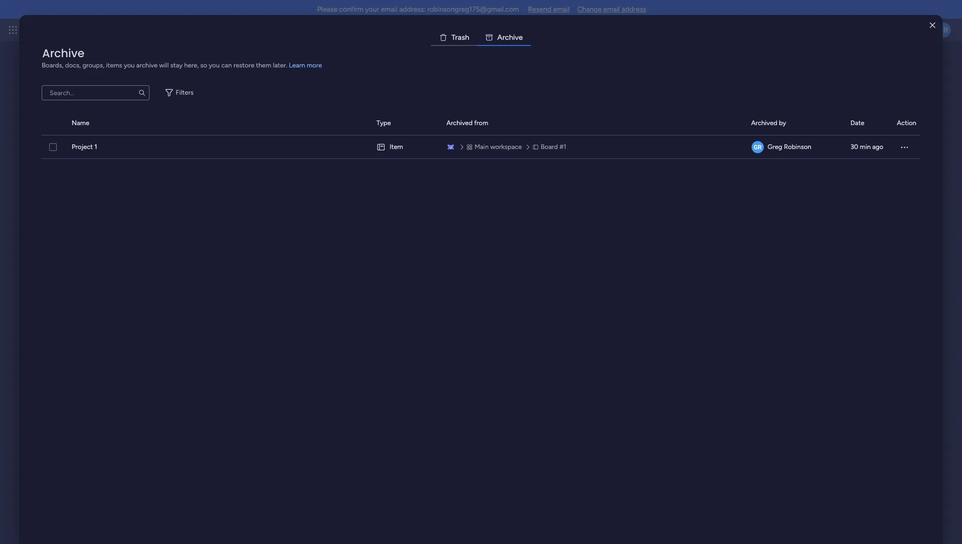 Task type: locate. For each thing, give the bounding box(es) containing it.
resend
[[528, 5, 551, 14]]

board
[[541, 143, 558, 151]]

close image
[[930, 22, 936, 29]]

name column header
[[72, 112, 365, 135]]

archived left by
[[751, 119, 778, 127]]

1 horizontal spatial h
[[509, 33, 513, 42]]

1 horizontal spatial r
[[503, 33, 505, 42]]

learn more link
[[289, 61, 322, 69]]

main
[[475, 143, 489, 151]]

board #1
[[541, 143, 567, 151]]

2 email from the left
[[553, 5, 570, 14]]

address:
[[399, 5, 426, 14]]

r
[[455, 33, 458, 42], [503, 33, 505, 42]]

boards,
[[42, 61, 64, 69]]

board #1 link
[[531, 142, 569, 152]]

0 vertical spatial greg robinson image
[[936, 22, 951, 37]]

0 horizontal spatial email
[[381, 5, 398, 14]]

30
[[851, 143, 859, 151]]

you right items
[[124, 61, 135, 69]]

change email address
[[577, 5, 646, 14]]

0 horizontal spatial archived
[[447, 119, 473, 127]]

archived by
[[751, 119, 786, 127]]

greg robinson image
[[936, 22, 951, 37], [752, 141, 764, 153]]

row
[[42, 135, 921, 159]]

greg robinson image right close image
[[936, 22, 951, 37]]

row group inside table
[[42, 112, 921, 135]]

filters button
[[161, 85, 201, 100]]

address
[[622, 5, 646, 14]]

docs,
[[65, 61, 81, 69]]

email right your
[[381, 5, 398, 14]]

ago
[[873, 143, 884, 151]]

v
[[515, 33, 519, 42]]

1 horizontal spatial archived
[[751, 119, 778, 127]]

r left i
[[503, 33, 505, 42]]

2 you from the left
[[209, 61, 220, 69]]

select product image
[[8, 25, 18, 35]]

greg
[[768, 143, 782, 151]]

0 horizontal spatial r
[[455, 33, 458, 42]]

row group containing name
[[42, 112, 921, 135]]

2 h from the left
[[509, 33, 513, 42]]

archived left from
[[447, 119, 473, 127]]

1 email from the left
[[381, 5, 398, 14]]

your
[[365, 5, 379, 14]]

you
[[124, 61, 135, 69], [209, 61, 220, 69]]

row group
[[42, 112, 921, 135]]

archived
[[447, 119, 473, 127], [751, 119, 778, 127]]

items
[[106, 61, 122, 69]]

more
[[307, 61, 322, 69]]

h left the 'v' on the right top
[[509, 33, 513, 42]]

them
[[256, 61, 271, 69]]

table
[[42, 112, 921, 529]]

name
[[72, 119, 89, 127]]

2 r from the left
[[503, 33, 505, 42]]

later.
[[273, 61, 287, 69]]

min
[[860, 143, 871, 151]]

1 vertical spatial greg robinson image
[[752, 141, 764, 153]]

0 horizontal spatial h
[[465, 33, 469, 42]]

2 archived from the left
[[751, 119, 778, 127]]

type column header
[[377, 112, 435, 135]]

archived by column header
[[751, 112, 839, 135]]

0 horizontal spatial you
[[124, 61, 135, 69]]

greg robinson image left greg on the right top of the page
[[752, 141, 764, 153]]

1 you from the left
[[124, 61, 135, 69]]

1 horizontal spatial you
[[209, 61, 220, 69]]

confirm
[[339, 5, 364, 14]]

30 min ago
[[851, 143, 884, 151]]

email right resend
[[553, 5, 570, 14]]

a
[[497, 33, 503, 42]]

i
[[513, 33, 515, 42]]

type
[[377, 119, 391, 127]]

s
[[462, 33, 465, 42]]

greg robinson image inside "cell"
[[752, 141, 764, 153]]

email right change
[[603, 5, 620, 14]]

h
[[465, 33, 469, 42], [509, 33, 513, 42]]

resend email
[[528, 5, 570, 14]]

0 horizontal spatial greg robinson image
[[752, 141, 764, 153]]

from
[[474, 119, 488, 127]]

1 horizontal spatial email
[[553, 5, 570, 14]]

here,
[[184, 61, 199, 69]]

you right so
[[209, 61, 220, 69]]

h right a
[[465, 33, 469, 42]]

2 horizontal spatial email
[[603, 5, 620, 14]]

email for resend email
[[553, 5, 570, 14]]

change email address link
[[577, 5, 646, 14]]

will
[[159, 61, 169, 69]]

1 r from the left
[[455, 33, 458, 42]]

None search field
[[42, 85, 150, 100]]

1 archived from the left
[[447, 119, 473, 127]]

3 email from the left
[[603, 5, 620, 14]]

archived from column header
[[447, 112, 740, 135]]

greg robinson cell
[[751, 135, 840, 159]]

email
[[381, 5, 398, 14], [553, 5, 570, 14], [603, 5, 620, 14]]

email for change email address
[[603, 5, 620, 14]]

t r a s h
[[451, 33, 469, 42]]

r left s
[[455, 33, 458, 42]]

project 1
[[72, 143, 97, 151]]

a
[[458, 33, 462, 42]]

r for a
[[503, 33, 505, 42]]



Task type: describe. For each thing, give the bounding box(es) containing it.
archive
[[136, 61, 158, 69]]

e
[[519, 33, 523, 42]]

archived for archived by
[[751, 119, 778, 127]]

can
[[221, 61, 232, 69]]

greg robinson
[[768, 143, 812, 151]]

r for t
[[455, 33, 458, 42]]

Search for items in the recycle bin search field
[[42, 85, 150, 100]]

1
[[95, 143, 97, 151]]

#1
[[560, 143, 567, 151]]

project
[[72, 143, 93, 151]]

stay
[[170, 61, 183, 69]]

action column header
[[897, 112, 921, 135]]

restore
[[233, 61, 254, 69]]

filters
[[176, 89, 194, 97]]

menu image
[[900, 142, 909, 152]]

action
[[897, 119, 917, 127]]

archive
[[42, 45, 84, 61]]

workspace
[[490, 143, 522, 151]]

learn
[[289, 61, 305, 69]]

1 horizontal spatial greg robinson image
[[936, 22, 951, 37]]

resend email link
[[528, 5, 570, 14]]

date column header
[[851, 112, 886, 135]]

please confirm your email address: robinsongreg175@gmail.com
[[317, 5, 519, 14]]

date
[[851, 119, 865, 127]]

1 h from the left
[[465, 33, 469, 42]]

item cell
[[377, 135, 435, 159]]

archive boards, docs, groups, items you archive will stay here, so you can restore them later. learn more
[[42, 45, 322, 69]]

row containing project 1
[[42, 135, 921, 159]]

main workspace link
[[465, 142, 525, 152]]

archived from
[[447, 119, 488, 127]]

main workspace
[[475, 143, 522, 151]]

so
[[200, 61, 207, 69]]

robinson
[[784, 143, 812, 151]]

c
[[505, 33, 509, 42]]

a r c h i v e
[[497, 33, 523, 42]]

by
[[779, 119, 786, 127]]

please
[[317, 5, 337, 14]]

robinsongreg175@gmail.com
[[427, 5, 519, 14]]

t
[[451, 33, 455, 42]]

archived for archived from
[[447, 119, 473, 127]]

groups,
[[82, 61, 104, 69]]

item
[[390, 143, 403, 151]]

search image
[[138, 89, 146, 97]]

change
[[577, 5, 602, 14]]

table containing name
[[42, 112, 921, 529]]



Task type: vqa. For each thing, say whether or not it's contained in the screenshot.
Board
yes



